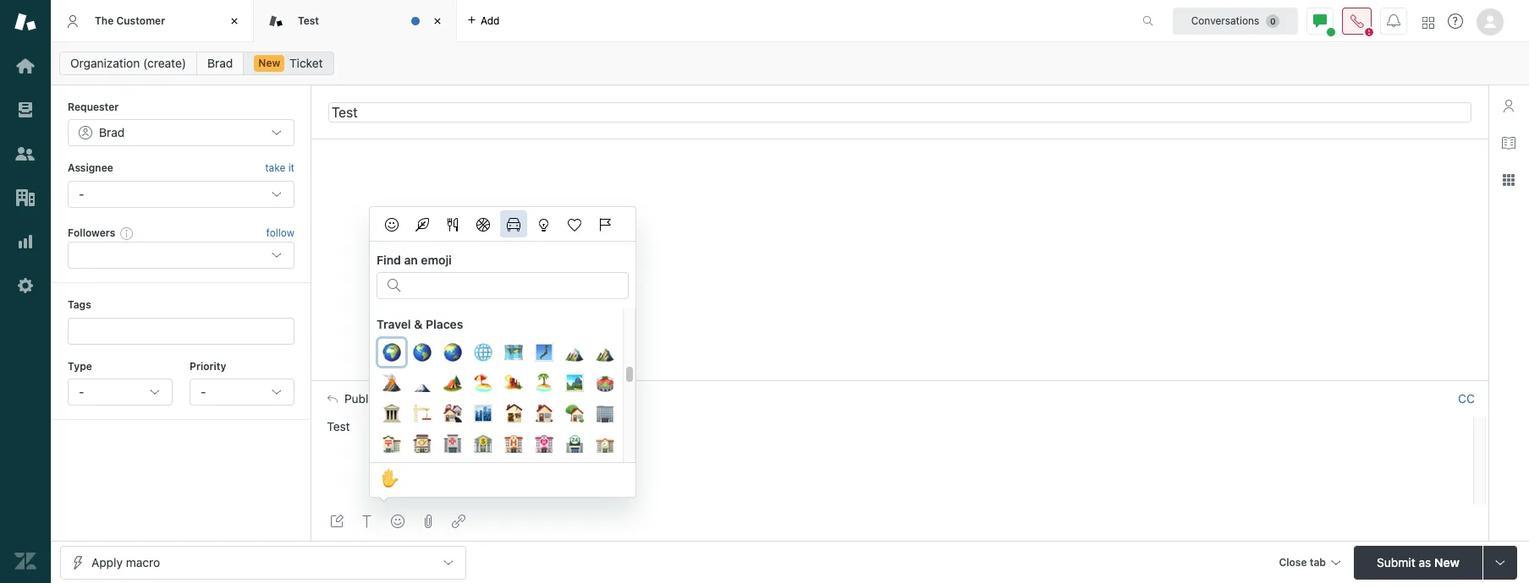 Task type: describe. For each thing, give the bounding box(es) containing it.
🏢️ 🏣️
[[382, 402, 614, 457]]

🗾️
[[535, 341, 553, 366]]

add link (cmd k) image
[[452, 515, 465, 529]]

🏥️
[[443, 432, 462, 457]]

🏦️
[[474, 432, 492, 457]]

✋ button
[[377, 465, 404, 496]]

🏘️
[[443, 402, 462, 426]]

close image
[[226, 13, 243, 30]]

submit as new
[[1377, 556, 1460, 570]]

brad link
[[196, 52, 244, 75]]

submit
[[1377, 556, 1415, 570]]

the customer
[[95, 14, 165, 27]]

new link
[[243, 52, 334, 75]]

draft mode image
[[330, 515, 344, 529]]

🏟️
[[596, 371, 614, 396]]

organization
[[70, 56, 140, 70]]

apps image
[[1502, 173, 1515, 187]]

travel
[[377, 317, 411, 332]]

- for priority
[[201, 385, 206, 399]]

⛰️
[[596, 341, 614, 366]]

follow
[[266, 227, 294, 239]]

🏞️
[[565, 371, 584, 396]]

test tab
[[254, 0, 457, 42]]

- button for type
[[68, 379, 173, 406]]

the customer tab
[[51, 0, 254, 42]]

cc button
[[1458, 392, 1475, 407]]

🗺️
[[504, 341, 523, 366]]

- for type
[[79, 385, 84, 399]]

🏛️
[[382, 402, 401, 426]]

find
[[377, 253, 401, 267]]

🏢️
[[596, 402, 614, 426]]

(create)
[[143, 56, 186, 70]]

🌐️
[[474, 341, 492, 366]]

🏪️
[[565, 432, 584, 457]]

format text image
[[360, 515, 374, 529]]

🌎️
[[413, 341, 432, 366]]

🌍️
[[382, 341, 401, 366]]

insert emojis image
[[391, 515, 404, 529]]

it
[[288, 162, 294, 175]]

🏤️
[[413, 432, 432, 457]]

Subject field
[[328, 102, 1471, 122]]

main element
[[0, 0, 51, 584]]

🏡️
[[565, 402, 584, 426]]

find an emoji
[[377, 253, 452, 267]]

organization (create) button
[[59, 52, 197, 75]]

the
[[95, 14, 114, 27]]

knowledge image
[[1502, 136, 1515, 150]]

klobrad84@gmail.com image
[[475, 393, 488, 406]]

🏫️
[[596, 432, 614, 457]]

Find an emoji field
[[408, 273, 618, 295]]

take it button
[[265, 160, 294, 178]]

conversations
[[1191, 14, 1259, 27]]

as
[[1419, 556, 1431, 570]]

emoji
[[421, 253, 452, 267]]

✋
[[381, 467, 399, 492]]

🏣️
[[382, 432, 401, 457]]

edit user image
[[522, 393, 533, 405]]



Task type: locate. For each thing, give the bounding box(es) containing it.
admin image
[[14, 275, 36, 297]]

0 horizontal spatial brad
[[207, 56, 233, 70]]

- button for priority
[[190, 379, 294, 406]]

🏚️
[[504, 402, 523, 426]]

-
[[79, 385, 84, 399], [201, 385, 206, 399]]

get started image
[[14, 55, 36, 77]]

- down type
[[79, 385, 84, 399]]

1 horizontal spatial brad
[[491, 393, 515, 405]]

places
[[426, 317, 463, 332]]

new inside secondary element
[[258, 57, 280, 69]]

brad
[[207, 56, 233, 70], [491, 393, 515, 405]]

customers image
[[14, 143, 36, 165]]

take
[[265, 162, 285, 175]]

brad down close icon
[[207, 56, 233, 70]]

test
[[298, 14, 319, 27], [327, 420, 350, 434]]

add attachment image
[[421, 515, 435, 529]]

🗻️
[[413, 371, 432, 396]]

1 vertical spatial brad
[[491, 393, 515, 405]]

new right "brad" link
[[258, 57, 280, 69]]

- down priority
[[201, 385, 206, 399]]

zendesk support image
[[14, 11, 36, 33]]

zendesk image
[[14, 551, 36, 573]]

🏠️
[[535, 402, 553, 426]]

views image
[[14, 99, 36, 121]]

0 horizontal spatial test
[[298, 14, 319, 27]]

test up new link
[[298, 14, 319, 27]]

0 horizontal spatial new
[[258, 57, 280, 69]]

test inside text box
[[327, 420, 350, 434]]

test inside tab
[[298, 14, 319, 27]]

reporting image
[[14, 231, 36, 253]]

🏖️
[[474, 371, 492, 396]]

- button down type
[[68, 379, 173, 406]]

organization (create)
[[70, 56, 186, 70]]

🏕️
[[443, 371, 462, 396]]

priority
[[190, 360, 226, 373]]

tags
[[68, 299, 91, 312]]

1 - button from the left
[[68, 379, 173, 406]]

get help image
[[1448, 14, 1463, 29]]

Public reply composer text field
[[320, 417, 1468, 453]]

new
[[258, 57, 280, 69], [1434, 556, 1460, 570]]

type
[[68, 360, 92, 373]]

secondary element
[[51, 47, 1529, 80]]

an
[[404, 253, 418, 267]]

1 horizontal spatial new
[[1434, 556, 1460, 570]]

customer context image
[[1502, 99, 1515, 113]]

brad inside secondary element
[[207, 56, 233, 70]]

🏟️ 🏛️
[[382, 371, 614, 426]]

assignee
[[68, 162, 113, 175]]

2 - from the left
[[201, 385, 206, 399]]

cc
[[1458, 392, 1475, 406]]

&
[[414, 317, 423, 332]]

travel & places
[[377, 317, 463, 332]]

1 horizontal spatial -
[[201, 385, 206, 399]]

0 horizontal spatial -
[[79, 385, 84, 399]]

1 horizontal spatial - button
[[190, 379, 294, 406]]

test left 🏛️
[[327, 420, 350, 434]]

0 vertical spatial new
[[258, 57, 280, 69]]

0 vertical spatial brad
[[207, 56, 233, 70]]

new right the as
[[1434, 556, 1460, 570]]

conversations button
[[1173, 7, 1298, 34]]

1 vertical spatial test
[[327, 420, 350, 434]]

take it
[[265, 162, 294, 175]]

- button down priority
[[190, 379, 294, 406]]

to
[[447, 392, 461, 406]]

1 vertical spatial new
[[1434, 556, 1460, 570]]

🏝️
[[535, 371, 553, 396]]

organizations image
[[14, 187, 36, 209]]

1 - from the left
[[79, 385, 84, 399]]

tabs tab list
[[51, 0, 1125, 42]]

🏩️
[[535, 432, 553, 457]]

🏙️
[[474, 402, 492, 426]]

follow button
[[266, 226, 294, 241]]

⛰️ 🌋️
[[382, 341, 614, 396]]

zendesk products image
[[1422, 17, 1434, 28]]

- button
[[68, 379, 173, 406], [190, 379, 294, 406]]

0 horizontal spatial - button
[[68, 379, 173, 406]]

🌋️
[[382, 371, 401, 396]]

1 horizontal spatial test
[[327, 420, 350, 434]]

🌏️
[[443, 341, 462, 366]]

2 - button from the left
[[190, 379, 294, 406]]

🏜️
[[504, 371, 523, 396]]

🏗️
[[413, 402, 432, 426]]

0 vertical spatial test
[[298, 14, 319, 27]]

🏔️
[[565, 341, 584, 366]]

brad right klobrad84@gmail.com image
[[491, 393, 515, 405]]

close image
[[429, 13, 446, 30]]

🏨️
[[504, 432, 523, 457]]

customer
[[116, 14, 165, 27]]



Task type: vqa. For each thing, say whether or not it's contained in the screenshot.
Close tab popup button
no



